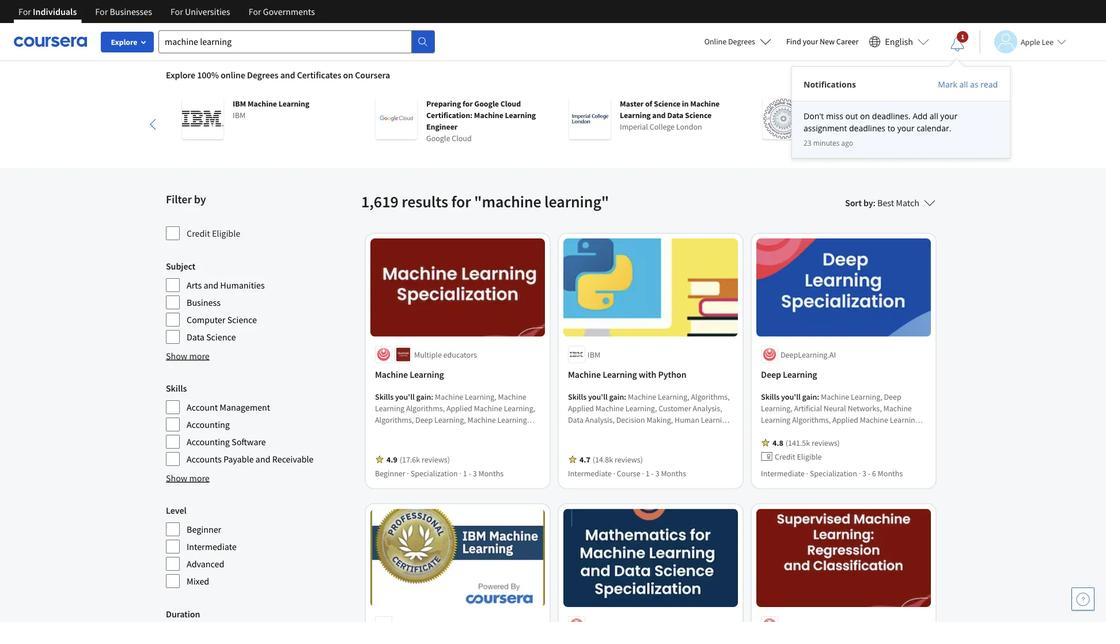 Task type: describe. For each thing, give the bounding box(es) containing it.
skills group
[[166, 381, 354, 467]]

0 horizontal spatial on
[[343, 69, 353, 81]]

educators
[[443, 349, 477, 360]]

learning inside ibm machine learning ibm
[[279, 99, 310, 109]]

mark all as read button
[[938, 78, 999, 90]]

ibm for ibm
[[588, 349, 601, 360]]

out
[[846, 111, 858, 122]]

1 vertical spatial algorithms,
[[629, 426, 668, 436]]

"machine
[[474, 192, 541, 212]]

machine inside post graduate certificate in data science & machine learning iit roorkee
[[866, 110, 896, 120]]

3 · from the left
[[613, 468, 615, 479]]

mastertrack™
[[712, 102, 760, 112]]

decision
[[616, 415, 645, 425]]

by for sort
[[864, 197, 873, 209]]

and inside skills group
[[256, 454, 270, 465]]

mastertrack™ earn credit towards a master's degree
[[712, 102, 837, 124]]

payable
[[224, 454, 254, 465]]

english button
[[865, 23, 934, 61]]

deadlines.
[[872, 111, 911, 122]]

apple lee button
[[980, 30, 1067, 53]]

reviews) for deep learning
[[812, 438, 840, 448]]

3 - from the left
[[868, 468, 871, 479]]

- for machine learning with python
[[651, 468, 654, 479]]

explore button
[[101, 32, 154, 52]]

23
[[804, 138, 812, 148]]

2 gain from the left
[[609, 392, 624, 402]]

as
[[970, 79, 979, 90]]

learning, up decision on the bottom of page
[[626, 403, 657, 413]]

100%
[[197, 69, 219, 81]]

3 months from the left
[[878, 468, 903, 479]]

online
[[705, 36, 727, 47]]

mark
[[938, 79, 958, 90]]

hide notifications image
[[951, 37, 965, 51]]

earn
[[712, 114, 728, 124]]

individuals
[[33, 6, 77, 17]]

degrees
[[812, 77, 838, 87]]

beginner for beginner
[[187, 524, 221, 535]]

university
[[712, 139, 748, 149]]

your inside university certificates advance your career with graduate-level learning
[[742, 150, 757, 161]]

accounting software
[[187, 436, 266, 448]]

1 for machine learning with python
[[646, 468, 650, 479]]

3 3 from the left
[[863, 468, 867, 479]]

explore for explore 100% online degrees and certificates on coursera
[[166, 69, 195, 81]]

0 horizontal spatial analysis,
[[585, 415, 615, 425]]

0 horizontal spatial with
[[639, 369, 657, 381]]

1 vertical spatial for
[[451, 192, 471, 212]]

deep
[[761, 369, 781, 381]]

show for accounts
[[166, 473, 187, 484]]

machine learning link
[[375, 368, 541, 382]]

science right of
[[654, 99, 681, 109]]

read
[[981, 79, 998, 90]]

graduate-
[[798, 150, 831, 161]]

explore 100% online degrees and certificates on coursera
[[166, 69, 390, 81]]

: down deep learning link at the bottom
[[817, 392, 820, 402]]

explore bachelor's & master's degrees link
[[703, 58, 890, 95]]

certification:
[[426, 110, 473, 120]]

4.8 (141.5k reviews)
[[773, 438, 840, 448]]

reviews) for machine learning with python
[[615, 454, 643, 465]]

for for universities
[[171, 6, 183, 17]]

intermediate · course · 1 - 3 months
[[568, 468, 686, 479]]

statistical
[[618, 438, 651, 448]]

0 horizontal spatial google
[[426, 133, 450, 143]]

learning inside 'machine learning, algorithms, applied machine learning, customer analysis, data analysis, decision making, human learning, machine learning algorithms, python programming, statistical machine learning, regression'
[[598, 426, 628, 436]]

by for filter
[[194, 192, 206, 207]]

learning"
[[545, 192, 609, 212]]

reviews) for machine learning
[[422, 454, 450, 465]]

advance
[[712, 150, 740, 161]]

find your new career
[[787, 36, 859, 47]]

4.7 (14.8k reviews)
[[580, 454, 643, 465]]

credit
[[729, 114, 749, 124]]

gain for deep
[[802, 392, 817, 402]]

accounting for accounting
[[187, 419, 230, 430]]

and inside subject group
[[204, 279, 218, 291]]

skills down deep
[[761, 392, 780, 402]]

show more button for data
[[166, 349, 210, 363]]

certificates inside university certificates advance your career with graduate-level learning
[[750, 139, 790, 149]]

career
[[837, 36, 859, 47]]

for governments
[[249, 6, 315, 17]]

and inside master of science in machine learning and data science imperial college london
[[653, 110, 666, 120]]

machine learning
[[375, 369, 444, 381]]

1 horizontal spatial google
[[474, 99, 499, 109]]

apple lee
[[1021, 37, 1054, 47]]

towards
[[750, 114, 778, 124]]

coursera
[[355, 69, 390, 81]]

master of science in machine learning and data science imperial college london
[[620, 99, 720, 132]]

4.9
[[387, 454, 397, 465]]

mixed
[[187, 576, 209, 587]]

- for machine learning
[[469, 468, 471, 479]]

0 vertical spatial certificates
[[297, 69, 341, 81]]

1 · from the left
[[407, 468, 409, 479]]

sort by : best match
[[845, 197, 920, 209]]

computer science
[[187, 314, 257, 326]]

help center image
[[1076, 592, 1090, 606]]

in for science
[[682, 99, 689, 109]]

for inside preparing for google cloud certification: machine learning engineer google cloud
[[463, 99, 473, 109]]

calendar.
[[917, 123, 952, 134]]

all inside don't miss out on deadlines. add all your assignment deadlines to your calendar. 23 minutes ago
[[930, 111, 939, 122]]

specialization for 3
[[810, 468, 857, 479]]

explore bachelor's & master's degrees
[[712, 77, 838, 87]]

imperial college london image
[[569, 98, 611, 139]]

with inside university certificates advance your career with graduate-level learning
[[782, 150, 797, 161]]

4.9 (17.6k reviews)
[[387, 454, 450, 465]]

google cloud image
[[376, 98, 417, 139]]

intermediate for intermediate · course · 1 - 3 months
[[568, 468, 612, 479]]

for for businesses
[[95, 6, 108, 17]]

gain for machine
[[416, 392, 431, 402]]

college
[[650, 122, 675, 132]]

6 · from the left
[[859, 468, 861, 479]]

mark all as read
[[938, 79, 998, 90]]

skills you'll gain : for machine
[[375, 392, 435, 402]]

multiple educators
[[414, 349, 477, 360]]

a
[[779, 114, 783, 124]]

arts and humanities
[[187, 279, 265, 291]]

4.7
[[580, 454, 590, 465]]

add
[[913, 111, 928, 122]]

for universities
[[171, 6, 230, 17]]

learning inside preparing for google cloud certification: machine learning engineer google cloud
[[505, 110, 536, 120]]

beginner for beginner · specialization · 1 - 3 months
[[375, 468, 405, 479]]

0 vertical spatial credit eligible
[[187, 228, 240, 239]]

learning inside post graduate certificate in data science & machine learning iit roorkee
[[814, 122, 845, 132]]

apple
[[1021, 37, 1041, 47]]

intermediate · specialization · 3 - 6 months
[[761, 468, 903, 479]]

governments
[[263, 6, 315, 17]]

deep learning link
[[761, 368, 927, 382]]

bachelor's
[[739, 77, 774, 87]]

0 horizontal spatial credit
[[187, 228, 210, 239]]

learning inside master of science in machine learning and data science imperial college london
[[620, 110, 651, 120]]

don't
[[804, 111, 824, 122]]

show more for accounts payable and receivable
[[166, 473, 210, 484]]

show more button for accounts
[[166, 471, 210, 485]]

business
[[187, 297, 221, 308]]

1 for machine learning
[[463, 468, 467, 479]]

explore for explore bachelor's & master's degrees
[[712, 77, 737, 87]]

ibm machine learning ibm
[[233, 99, 310, 120]]

3 for machine learning with python
[[656, 468, 660, 479]]

master
[[620, 99, 644, 109]]

ibm image
[[182, 98, 224, 139]]

you'll for deep
[[781, 392, 801, 402]]



Task type: vqa. For each thing, say whether or not it's contained in the screenshot.
first Free link from right
no



Task type: locate. For each thing, give the bounding box(es) containing it.
for for individuals
[[18, 6, 31, 17]]

1 horizontal spatial specialization
[[810, 468, 857, 479]]

1 horizontal spatial degrees
[[728, 36, 755, 47]]

specialization for 1
[[411, 468, 458, 479]]

show more down data science
[[166, 350, 210, 362]]

you'll
[[395, 392, 415, 402], [588, 392, 608, 402], [781, 392, 801, 402]]

degrees
[[728, 36, 755, 47], [247, 69, 278, 81]]

machine learning with python
[[568, 369, 687, 381]]

course
[[617, 468, 641, 479]]

4 for from the left
[[249, 6, 261, 17]]

notifications
[[804, 79, 856, 90]]

data inside master of science in machine learning and data science imperial college london
[[667, 110, 684, 120]]

skills down machine learning at bottom
[[375, 392, 394, 402]]

2 show more from the top
[[166, 473, 210, 484]]

1 horizontal spatial with
[[782, 150, 797, 161]]

skills up the applied
[[568, 392, 587, 402]]

machine learning with python link
[[568, 368, 734, 382]]

0 vertical spatial for
[[463, 99, 473, 109]]

ago
[[842, 138, 853, 148]]

1 3 from the left
[[473, 468, 477, 479]]

you'll down machine learning at bottom
[[395, 392, 415, 402]]

1 vertical spatial credit eligible
[[775, 451, 822, 462]]

1 for from the left
[[18, 6, 31, 17]]

1 horizontal spatial analysis,
[[693, 403, 722, 413]]

skills you'll gain : up the applied
[[568, 392, 628, 402]]

on
[[343, 69, 353, 81], [860, 111, 870, 122]]

beginner up advanced
[[187, 524, 221, 535]]

ibm right ibm image
[[233, 110, 246, 120]]

machine inside ibm machine learning ibm
[[248, 99, 277, 109]]

management
[[220, 402, 270, 413]]

software
[[232, 436, 266, 448]]

1 horizontal spatial beginner
[[375, 468, 405, 479]]

arts
[[187, 279, 202, 291]]

customer
[[659, 403, 691, 413]]

2 · from the left
[[460, 468, 462, 479]]

and down software
[[256, 454, 270, 465]]

3 you'll from the left
[[781, 392, 801, 402]]

machine learning, algorithms, applied machine learning, customer analysis, data analysis, decision making, human learning, machine learning algorithms, python programming, statistical machine learning, regression
[[568, 392, 733, 460]]

2 - from the left
[[651, 468, 654, 479]]

2 months from the left
[[661, 468, 686, 479]]

1 you'll from the left
[[395, 392, 415, 402]]

4.8
[[773, 438, 784, 448]]

by right filter
[[194, 192, 206, 207]]

for left businesses
[[95, 6, 108, 17]]

credit eligible down (141.5k
[[775, 451, 822, 462]]

1 vertical spatial more
[[189, 473, 210, 484]]

0 vertical spatial master's
[[782, 77, 810, 87]]

intermediate down 4.7
[[568, 468, 612, 479]]

2 horizontal spatial 3
[[863, 468, 867, 479]]

beginner down '4.9'
[[375, 468, 405, 479]]

learning inside machine learning with python link
[[603, 369, 637, 381]]

0 vertical spatial accounting
[[187, 419, 230, 430]]

python up customer at the right of page
[[658, 369, 687, 381]]

reviews)
[[812, 438, 840, 448], [422, 454, 450, 465], [615, 454, 643, 465]]

of
[[645, 99, 652, 109]]

and down what do you want to learn? text field on the top of page
[[280, 69, 295, 81]]

0 horizontal spatial in
[[682, 99, 689, 109]]

1 vertical spatial ibm
[[233, 110, 246, 120]]

universities
[[185, 6, 230, 17]]

intermediate down 4.8
[[761, 468, 805, 479]]

0 vertical spatial with
[[782, 150, 797, 161]]

explore down for businesses
[[111, 37, 137, 47]]

degrees inside dropdown button
[[728, 36, 755, 47]]

1 vertical spatial accounting
[[187, 436, 230, 448]]

0 vertical spatial show more
[[166, 350, 210, 362]]

4 · from the left
[[642, 468, 644, 479]]

imperial
[[620, 122, 648, 132]]

0 horizontal spatial intermediate
[[187, 541, 237, 553]]

science down graduate
[[831, 110, 858, 120]]

0 vertical spatial algorithms,
[[691, 392, 730, 402]]

1 horizontal spatial in
[[903, 99, 909, 109]]

analysis, down the applied
[[585, 415, 615, 425]]

science up london
[[685, 110, 712, 120]]

subject
[[166, 260, 195, 272]]

graduate
[[831, 99, 863, 109]]

for for governments
[[249, 6, 261, 17]]

show more button down data science
[[166, 349, 210, 363]]

accounts
[[187, 454, 222, 465]]

eligible down 4.8 (141.5k reviews)
[[797, 451, 822, 462]]

1 months from the left
[[479, 468, 504, 479]]

show up level at the bottom
[[166, 473, 187, 484]]

explore inside online degrees "menu"
[[712, 77, 737, 87]]

0 horizontal spatial 3
[[473, 468, 477, 479]]

ibm for ibm machine learning ibm
[[233, 99, 246, 109]]

analysis, up human at the bottom right of the page
[[693, 403, 722, 413]]

coursera image
[[14, 32, 87, 51]]

online
[[221, 69, 245, 81]]

don't miss out on deadlines. add all your assignment deadlines to your calendar. 23 minutes ago
[[804, 111, 958, 148]]

1 horizontal spatial by
[[864, 197, 873, 209]]

post
[[814, 99, 829, 109]]

in inside post graduate certificate in data science & machine learning iit roorkee
[[903, 99, 909, 109]]

1 - from the left
[[469, 468, 471, 479]]

1 vertical spatial eligible
[[797, 451, 822, 462]]

advanced
[[187, 558, 224, 570]]

master's right a
[[785, 114, 813, 124]]

intermediate for intermediate
[[187, 541, 237, 553]]

career
[[759, 150, 780, 161]]

explore inside dropdown button
[[111, 37, 137, 47]]

degree
[[814, 114, 837, 124]]

0 horizontal spatial by
[[194, 192, 206, 207]]

2 3 from the left
[[656, 468, 660, 479]]

more down accounts
[[189, 473, 210, 484]]

1 vertical spatial show
[[166, 473, 187, 484]]

3 for from the left
[[171, 6, 183, 17]]

best
[[878, 197, 894, 209]]

0 vertical spatial show more button
[[166, 349, 210, 363]]

2 show more button from the top
[[166, 471, 210, 485]]

filter
[[166, 192, 192, 207]]

1 show more button from the top
[[166, 349, 210, 363]]

1 vertical spatial master's
[[785, 114, 813, 124]]

new
[[820, 36, 835, 47]]

all up calendar.
[[930, 111, 939, 122]]

reviews) up course
[[615, 454, 643, 465]]

0 horizontal spatial algorithms,
[[629, 426, 668, 436]]

0 horizontal spatial gain
[[416, 392, 431, 402]]

2 more from the top
[[189, 473, 210, 484]]

credit down filter by
[[187, 228, 210, 239]]

gain down machine learning at bottom
[[416, 392, 431, 402]]

1 horizontal spatial gain
[[609, 392, 624, 402]]

0 horizontal spatial cloud
[[452, 133, 472, 143]]

0 horizontal spatial eligible
[[212, 228, 240, 239]]

beginner · specialization · 1 - 3 months
[[375, 468, 504, 479]]

receivable
[[272, 454, 314, 465]]

to
[[888, 123, 896, 134]]

0 horizontal spatial all
[[930, 111, 939, 122]]

0 vertical spatial more
[[189, 350, 210, 362]]

0 vertical spatial beginner
[[375, 468, 405, 479]]

data inside post graduate certificate in data science & machine learning iit roorkee
[[814, 110, 830, 120]]

1 vertical spatial show more
[[166, 473, 210, 484]]

banner navigation
[[9, 0, 324, 23]]

1 horizontal spatial credit
[[775, 451, 796, 462]]

specialization down 4.9 (17.6k reviews) in the bottom left of the page
[[411, 468, 458, 479]]

regression
[[568, 449, 605, 460]]

None search field
[[158, 30, 435, 53]]

google
[[474, 99, 499, 109], [426, 133, 450, 143]]

iit roorkee image
[[763, 98, 804, 139]]

deep learning
[[761, 369, 817, 381]]

learning, up customer at the right of page
[[658, 392, 690, 402]]

and right arts
[[204, 279, 218, 291]]

explore left the 100%
[[166, 69, 195, 81]]

1 horizontal spatial intermediate
[[568, 468, 612, 479]]

(17.6k
[[400, 454, 420, 465]]

algorithms, up human at the bottom right of the page
[[691, 392, 730, 402]]

find
[[787, 36, 801, 47]]

:
[[873, 197, 876, 209], [431, 392, 433, 402], [624, 392, 626, 402], [817, 392, 820, 402]]

in up 'deadlines.'
[[903, 99, 909, 109]]

·
[[407, 468, 409, 479], [460, 468, 462, 479], [613, 468, 615, 479], [642, 468, 644, 479], [807, 468, 809, 479], [859, 468, 861, 479]]

subject group
[[166, 259, 354, 345]]

by right sort
[[864, 197, 873, 209]]

you'll up the applied
[[588, 392, 608, 402]]

specialization left 6
[[810, 468, 857, 479]]

0 vertical spatial &
[[776, 77, 781, 87]]

deadlines
[[849, 123, 886, 134]]

show
[[166, 350, 187, 362], [166, 473, 187, 484]]

with right career
[[782, 150, 797, 161]]

certificates down what do you want to learn? text field on the top of page
[[297, 69, 341, 81]]

1 horizontal spatial cloud
[[501, 99, 521, 109]]

intermediate for intermediate · specialization · 3 - 6 months
[[761, 468, 805, 479]]

eligible up arts and humanities
[[212, 228, 240, 239]]

explore
[[111, 37, 137, 47], [166, 69, 195, 81], [712, 77, 737, 87]]

preparing
[[426, 99, 461, 109]]

data up college
[[667, 110, 684, 120]]

0 horizontal spatial months
[[479, 468, 504, 479]]

learning,
[[658, 392, 690, 402], [626, 403, 657, 413], [701, 415, 733, 425], [683, 438, 714, 448]]

on up deadlines
[[860, 111, 870, 122]]

0 horizontal spatial you'll
[[395, 392, 415, 402]]

for left governments
[[249, 6, 261, 17]]

1 inside button
[[961, 32, 965, 41]]

for businesses
[[95, 6, 152, 17]]

0 vertical spatial python
[[658, 369, 687, 381]]

0 vertical spatial all
[[960, 79, 968, 90]]

for left universities
[[171, 6, 183, 17]]

1 specialization from the left
[[411, 468, 458, 479]]

3 for machine learning
[[473, 468, 477, 479]]

science down 'computer science'
[[206, 331, 236, 343]]

6
[[872, 468, 876, 479]]

2 skills you'll gain : from the left
[[568, 392, 628, 402]]

1 vertical spatial all
[[930, 111, 939, 122]]

google right 'preparing'
[[474, 99, 499, 109]]

for
[[463, 99, 473, 109], [451, 192, 471, 212]]

gain down machine learning with python
[[609, 392, 624, 402]]

show more down accounts
[[166, 473, 210, 484]]

account management
[[187, 402, 270, 413]]

1 vertical spatial google
[[426, 133, 450, 143]]

0 vertical spatial cloud
[[501, 99, 521, 109]]

1 vertical spatial beginner
[[187, 524, 221, 535]]

data inside 'machine learning, algorithms, applied machine learning, customer analysis, data analysis, decision making, human learning, machine learning algorithms, python programming, statistical machine learning, regression'
[[568, 415, 584, 425]]

1 horizontal spatial 3
[[656, 468, 660, 479]]

human
[[675, 415, 700, 425]]

credit
[[187, 228, 210, 239], [775, 451, 796, 462]]

0 vertical spatial ibm
[[233, 99, 246, 109]]

1,619 results for "machine learning"
[[361, 192, 609, 212]]

0 horizontal spatial certificates
[[297, 69, 341, 81]]

1 horizontal spatial &
[[860, 110, 865, 120]]

1 horizontal spatial 1
[[646, 468, 650, 479]]

account
[[187, 402, 218, 413]]

for individuals
[[18, 6, 77, 17]]

2 horizontal spatial explore
[[712, 77, 737, 87]]

1 accounting from the top
[[187, 419, 230, 430]]

1,619
[[361, 192, 399, 212]]

2 horizontal spatial gain
[[802, 392, 817, 402]]

more down data science
[[189, 350, 210, 362]]

show down data science
[[166, 350, 187, 362]]

2 horizontal spatial reviews)
[[812, 438, 840, 448]]

1 vertical spatial python
[[670, 426, 694, 436]]

programming,
[[568, 438, 616, 448]]

1 vertical spatial cloud
[[452, 133, 472, 143]]

2 for from the left
[[95, 6, 108, 17]]

1 horizontal spatial -
[[651, 468, 654, 479]]

2 vertical spatial ibm
[[588, 349, 601, 360]]

all left the as
[[960, 79, 968, 90]]

in for certificate
[[903, 99, 909, 109]]

1 show more from the top
[[166, 350, 210, 362]]

accounting up accounts
[[187, 436, 230, 448]]

roorkee
[[824, 133, 852, 143]]

1 horizontal spatial credit eligible
[[775, 451, 822, 462]]

1 gain from the left
[[416, 392, 431, 402]]

skills up account
[[166, 383, 187, 394]]

0 horizontal spatial degrees
[[247, 69, 278, 81]]

5 · from the left
[[807, 468, 809, 479]]

english
[[885, 36, 913, 48]]

reviews) up beginner · specialization · 1 - 3 months
[[422, 454, 450, 465]]

your
[[803, 36, 818, 47], [941, 111, 958, 122], [898, 123, 915, 134], [742, 150, 757, 161]]

1 show from the top
[[166, 350, 187, 362]]

1 vertical spatial credit
[[775, 451, 796, 462]]

0 vertical spatial degrees
[[728, 36, 755, 47]]

science inside post graduate certificate in data science & machine learning iit roorkee
[[831, 110, 858, 120]]

credit eligible
[[187, 228, 240, 239], [775, 451, 822, 462]]

0 vertical spatial on
[[343, 69, 353, 81]]

python inside 'machine learning, algorithms, applied machine learning, customer analysis, data analysis, decision making, human learning, machine learning algorithms, python programming, statistical machine learning, regression'
[[670, 426, 694, 436]]

1 vertical spatial on
[[860, 111, 870, 122]]

0 horizontal spatial skills you'll gain :
[[375, 392, 435, 402]]

python down human at the bottom right of the page
[[670, 426, 694, 436]]

credit eligible down filter by
[[187, 228, 240, 239]]

you'll down deep learning
[[781, 392, 801, 402]]

2 accounting from the top
[[187, 436, 230, 448]]

: down machine learning at bottom
[[431, 392, 433, 402]]

2 in from the left
[[903, 99, 909, 109]]

ibm up machine learning with python
[[588, 349, 601, 360]]

your right to
[[898, 123, 915, 134]]

google down the engineer
[[426, 133, 450, 143]]

and up college
[[653, 110, 666, 120]]

& inside online degrees "menu"
[[776, 77, 781, 87]]

ibm down online
[[233, 99, 246, 109]]

level group
[[166, 504, 354, 589]]

certificates up career
[[750, 139, 790, 149]]

find your new career link
[[781, 35, 865, 49]]

skills you'll gain : down deep learning
[[761, 392, 821, 402]]

intermediate up advanced
[[187, 541, 237, 553]]

1
[[961, 32, 965, 41], [463, 468, 467, 479], [646, 468, 650, 479]]

master's left degrees
[[782, 77, 810, 87]]

more
[[189, 350, 210, 362], [189, 473, 210, 484]]

data down the applied
[[568, 415, 584, 425]]

& right bachelor's
[[776, 77, 781, 87]]

minutes
[[814, 138, 840, 148]]

3 skills you'll gain : from the left
[[761, 392, 821, 402]]

businesses
[[110, 6, 152, 17]]

reviews) right (141.5k
[[812, 438, 840, 448]]

explore up mastertrack™
[[712, 77, 737, 87]]

& right "out" on the top
[[860, 110, 865, 120]]

data science
[[187, 331, 236, 343]]

on inside don't miss out on deadlines. add all your assignment deadlines to your calendar. 23 minutes ago
[[860, 111, 870, 122]]

for left individuals
[[18, 6, 31, 17]]

2 horizontal spatial -
[[868, 468, 871, 479]]

for right 'results'
[[451, 192, 471, 212]]

0 vertical spatial show
[[166, 350, 187, 362]]

1 vertical spatial certificates
[[750, 139, 790, 149]]

accounting down account
[[187, 419, 230, 430]]

cloud
[[501, 99, 521, 109], [452, 133, 472, 143]]

your up calendar.
[[941, 111, 958, 122]]

your left career
[[742, 150, 757, 161]]

1 horizontal spatial you'll
[[588, 392, 608, 402]]

3 gain from the left
[[802, 392, 817, 402]]

gain
[[416, 392, 431, 402], [609, 392, 624, 402], [802, 392, 817, 402]]

accounting for accounting software
[[187, 436, 230, 448]]

skills inside group
[[166, 383, 187, 394]]

1 horizontal spatial skills you'll gain :
[[568, 392, 628, 402]]

0 vertical spatial eligible
[[212, 228, 240, 239]]

1 vertical spatial analysis,
[[585, 415, 615, 425]]

1 horizontal spatial reviews)
[[615, 454, 643, 465]]

2 horizontal spatial intermediate
[[761, 468, 805, 479]]

accounts payable and receivable
[[187, 454, 314, 465]]

data down computer
[[187, 331, 204, 343]]

(14.8k
[[593, 454, 613, 465]]

data down the post
[[814, 110, 830, 120]]

2 horizontal spatial skills you'll gain :
[[761, 392, 821, 402]]

master's inside mastertrack™ earn credit towards a master's degree
[[785, 114, 813, 124]]

your right find
[[803, 36, 818, 47]]

show more for data science
[[166, 350, 210, 362]]

online degrees menu
[[703, 58, 890, 168]]

with
[[782, 150, 797, 161], [639, 369, 657, 381]]

on left the coursera
[[343, 69, 353, 81]]

applied
[[568, 403, 594, 413]]

filter by
[[166, 192, 206, 207]]

1 skills you'll gain : from the left
[[375, 392, 435, 402]]

1 horizontal spatial eligible
[[797, 451, 822, 462]]

beginner inside level group
[[187, 524, 221, 535]]

sort
[[845, 197, 862, 209]]

2 horizontal spatial you'll
[[781, 392, 801, 402]]

0 vertical spatial analysis,
[[693, 403, 722, 413]]

more for data
[[189, 350, 210, 362]]

you'll for machine
[[395, 392, 415, 402]]

0 horizontal spatial explore
[[111, 37, 137, 47]]

with up "making,"
[[639, 369, 657, 381]]

algorithms, down "making,"
[[629, 426, 668, 436]]

in inside master of science in machine learning and data science imperial college london
[[682, 99, 689, 109]]

master's inside explore bachelor's & master's degrees link
[[782, 77, 810, 87]]

all inside button
[[960, 79, 968, 90]]

0 horizontal spatial specialization
[[411, 468, 458, 479]]

What do you want to learn? text field
[[158, 30, 412, 53]]

machine inside master of science in machine learning and data science imperial college london
[[690, 99, 720, 109]]

match
[[896, 197, 920, 209]]

more for accounts
[[189, 473, 210, 484]]

science down "humanities"
[[227, 314, 257, 326]]

show for data
[[166, 350, 187, 362]]

intermediate inside level group
[[187, 541, 237, 553]]

0 horizontal spatial reviews)
[[422, 454, 450, 465]]

2 horizontal spatial months
[[878, 468, 903, 479]]

1 vertical spatial &
[[860, 110, 865, 120]]

1 more from the top
[[189, 350, 210, 362]]

miss
[[826, 111, 844, 122]]

-
[[469, 468, 471, 479], [651, 468, 654, 479], [868, 468, 871, 479]]

skills you'll gain : down machine learning at bottom
[[375, 392, 435, 402]]

computer
[[187, 314, 226, 326]]

: left best
[[873, 197, 876, 209]]

learning, right human at the bottom right of the page
[[701, 415, 733, 425]]

gain down deep learning
[[802, 392, 817, 402]]

2 specialization from the left
[[810, 468, 857, 479]]

in up london
[[682, 99, 689, 109]]

2 you'll from the left
[[588, 392, 608, 402]]

& inside post graduate certificate in data science & machine learning iit roorkee
[[860, 110, 865, 120]]

machine inside preparing for google cloud certification: machine learning engineer google cloud
[[474, 110, 504, 120]]

skills you'll gain : for deep
[[761, 392, 821, 402]]

1 vertical spatial with
[[639, 369, 657, 381]]

1 vertical spatial show more button
[[166, 471, 210, 485]]

duration
[[166, 609, 200, 620]]

learning
[[279, 99, 310, 109], [505, 110, 536, 120], [620, 110, 651, 120], [814, 122, 845, 132], [410, 369, 444, 381], [603, 369, 637, 381], [783, 369, 817, 381], [598, 426, 628, 436]]

learning inside machine learning link
[[410, 369, 444, 381]]

0 horizontal spatial 1
[[463, 468, 467, 479]]

london
[[676, 122, 702, 132]]

2 show from the top
[[166, 473, 187, 484]]

data inside subject group
[[187, 331, 204, 343]]

0 vertical spatial credit
[[187, 228, 210, 239]]

credit down 4.8
[[775, 451, 796, 462]]

multiple
[[414, 349, 442, 360]]

months for machine learning
[[479, 468, 504, 479]]

learning inside deep learning link
[[783, 369, 817, 381]]

learning, down human at the bottom right of the page
[[683, 438, 714, 448]]

explore for explore
[[111, 37, 137, 47]]

1 vertical spatial degrees
[[247, 69, 278, 81]]

: down machine learning with python
[[624, 392, 626, 402]]

0 horizontal spatial credit eligible
[[187, 228, 240, 239]]

0 horizontal spatial &
[[776, 77, 781, 87]]

show more button down accounts
[[166, 471, 210, 485]]

1 in from the left
[[682, 99, 689, 109]]

0 vertical spatial google
[[474, 99, 499, 109]]

months for machine learning with python
[[661, 468, 686, 479]]

for up certification:
[[463, 99, 473, 109]]



